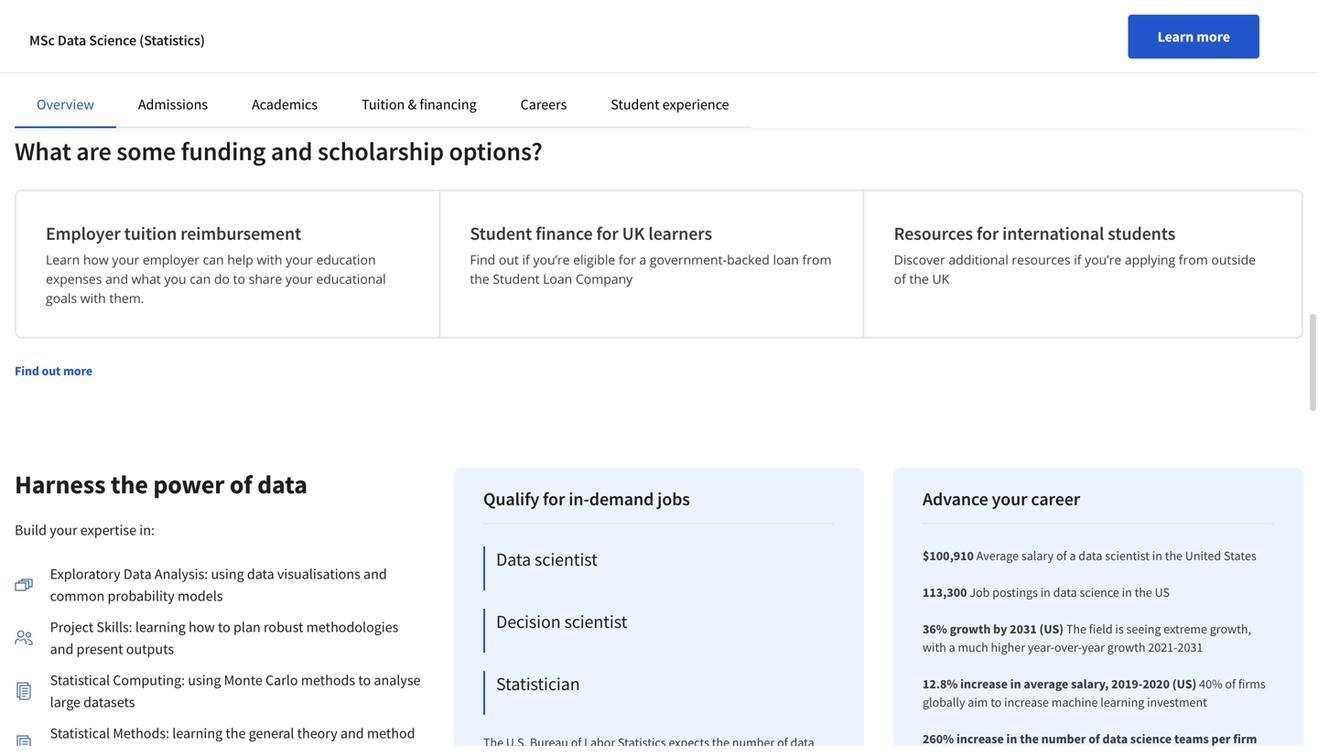Task type: describe. For each thing, give the bounding box(es) containing it.
government-
[[650, 251, 727, 268]]

2019-
[[1112, 676, 1143, 692]]

eligible
[[573, 251, 616, 268]]

2031 inside the field is seeing extreme growth, with a much higher year-over-year growth 2021-2031
[[1178, 639, 1204, 656]]

finance
[[536, 222, 593, 245]]

resources for international students list item
[[865, 191, 1289, 337]]

exploratory data analysis: using data visualisations and common probability models
[[50, 565, 387, 605]]

over-
[[1055, 639, 1082, 656]]

student experience link
[[611, 95, 730, 114]]

12.8% increase in average salary, 2019-2020 (us)
[[923, 676, 1200, 692]]

(statistics)
[[139, 31, 205, 49]]

you're for for
[[533, 251, 570, 268]]

careers
[[521, 95, 567, 114]]

data for harness the power of data
[[257, 469, 308, 501]]

admissions link
[[138, 95, 208, 114]]

and inside statistical methods: learning the general theory and method
[[341, 724, 364, 743]]

share
[[249, 270, 282, 288]]

carlo
[[266, 671, 298, 690]]

your left education
[[286, 251, 313, 268]]

analyse
[[374, 671, 421, 690]]

careers link
[[521, 95, 567, 114]]

2021-
[[1149, 639, 1178, 656]]

using inside the statistical computing: using monte carlo methods to analyse large datasets
[[188, 671, 221, 690]]

what
[[132, 270, 161, 288]]

united
[[1186, 548, 1222, 564]]

plan
[[234, 618, 261, 637]]

in right postings at the bottom
[[1041, 584, 1051, 601]]

statistical computing: using monte carlo methods to analyse large datasets
[[50, 671, 421, 712]]

learning for statistical methods: learning the general theory and method
[[172, 724, 223, 743]]

statistical methods: learning the general theory and method
[[50, 724, 415, 746]]

what are some funding and scholarship options?
[[15, 135, 543, 167]]

the field is seeing extreme growth, with a much higher year-over-year growth 2021-2031
[[923, 621, 1252, 656]]

help
[[227, 251, 254, 268]]

the inside student finance for uk learners find out if you're eligible for a government-backed loan from the student loan company
[[470, 270, 490, 288]]

monte
[[224, 671, 263, 690]]

113,300
[[923, 584, 968, 601]]

how inside employer tuition reimbursement learn how your employer can help with your education expenses and what you can do to share your educational goals with them.
[[83, 251, 109, 268]]

find out more
[[15, 363, 93, 379]]

common
[[50, 587, 105, 605]]

advance
[[923, 488, 989, 511]]

scholarship
[[318, 135, 444, 167]]

growth,
[[1210, 621, 1252, 637]]

students
[[1108, 222, 1176, 245]]

uk inside resources for international students discover additional resources if you're applying from outside of the uk
[[933, 270, 950, 288]]

find inside student finance for uk learners find out if you're eligible for a government-backed loan from the student loan company
[[470, 251, 496, 268]]

you
[[164, 270, 186, 288]]

$100,910
[[923, 548, 974, 564]]

loan
[[773, 251, 799, 268]]

learn more button
[[1129, 15, 1260, 59]]

average
[[977, 548, 1019, 564]]

project
[[50, 618, 94, 637]]

from inside student finance for uk learners find out if you're eligible for a government-backed loan from the student loan company
[[803, 251, 832, 268]]

if for international
[[1074, 251, 1082, 268]]

$100,910 average salary of a data scientist in the united states
[[923, 548, 1257, 564]]

scientist up science
[[1106, 548, 1150, 564]]

probability
[[108, 587, 175, 605]]

2 horizontal spatial a
[[1070, 548, 1077, 564]]

data for exploratory data analysis: using data visualisations and common probability models
[[247, 565, 274, 583]]

data for 113,300 job postings in data science in the us
[[1054, 584, 1078, 601]]

large
[[50, 693, 81, 712]]

overview
[[37, 95, 94, 114]]

machine
[[1052, 694, 1098, 711]]

the up in:
[[111, 469, 148, 501]]

for left 'in-'
[[543, 488, 565, 511]]

models
[[178, 587, 223, 605]]

discover
[[894, 251, 946, 268]]

by
[[994, 621, 1008, 637]]

a inside student finance for uk learners find out if you're eligible for a government-backed loan from the student loan company
[[640, 251, 647, 268]]

field
[[1090, 621, 1113, 637]]

out inside student finance for uk learners find out if you're eligible for a government-backed loan from the student loan company
[[499, 251, 519, 268]]

higher
[[991, 639, 1026, 656]]

increase inside 40% of firms globally aim to increase machine learning investment
[[1005, 694, 1049, 711]]

decision scientist
[[496, 610, 628, 633]]

general
[[249, 724, 294, 743]]

educational
[[316, 270, 386, 288]]

average
[[1024, 676, 1069, 692]]

tuition & financing
[[362, 95, 477, 114]]

year-
[[1028, 639, 1055, 656]]

funding
[[181, 135, 266, 167]]

employer tuition reimbursement learn how your employer can help with your education expenses and what you can do to share your educational goals with them.
[[46, 222, 386, 307]]

0 vertical spatial 2031
[[1010, 621, 1037, 637]]

in up us on the bottom right of the page
[[1153, 548, 1163, 564]]

data for exploratory data analysis: using data visualisations and common probability models
[[124, 565, 152, 583]]

a inside the field is seeing extreme growth, with a much higher year-over-year growth 2021-2031
[[949, 639, 956, 656]]

overview link
[[37, 95, 94, 114]]

1 vertical spatial find
[[15, 363, 39, 379]]

the inside resources for international students discover additional resources if you're applying from outside of the uk
[[910, 270, 929, 288]]

student experience
[[611, 95, 730, 114]]

build
[[15, 521, 47, 539]]

scientist for data scientist
[[535, 548, 598, 571]]

financing
[[420, 95, 477, 114]]

student for finance
[[470, 222, 532, 245]]

aim
[[968, 694, 989, 711]]

academics
[[252, 95, 318, 114]]

goals
[[46, 289, 77, 307]]

science
[[89, 31, 136, 49]]

extreme
[[1164, 621, 1208, 637]]

methodologies
[[306, 618, 399, 637]]

with inside the field is seeing extreme growth, with a much higher year-over-year growth 2021-2031
[[923, 639, 947, 656]]

data scientist
[[496, 548, 598, 571]]

academics link
[[252, 95, 318, 114]]

0 vertical spatial (us)
[[1040, 621, 1064, 637]]

student for experience
[[611, 95, 660, 114]]

if for for
[[522, 251, 530, 268]]

demand
[[590, 488, 654, 511]]

your right share
[[286, 270, 313, 288]]

2 vertical spatial student
[[493, 270, 540, 288]]

0 vertical spatial growth
[[950, 621, 991, 637]]

for up company
[[619, 251, 636, 268]]

qualify
[[484, 488, 540, 511]]

msc
[[29, 31, 55, 49]]

expenses
[[46, 270, 102, 288]]

postings
[[993, 584, 1038, 601]]

salary
[[1022, 548, 1054, 564]]

learning inside 40% of firms globally aim to increase machine learning investment
[[1101, 694, 1145, 711]]

firms
[[1239, 676, 1266, 692]]

using inside exploratory data analysis: using data visualisations and common probability models
[[211, 565, 244, 583]]



Task type: vqa. For each thing, say whether or not it's contained in the screenshot.
more inside BUTTON
yes



Task type: locate. For each thing, give the bounding box(es) containing it.
student finance for uk learners list item
[[441, 191, 865, 337]]

uk down discover
[[933, 270, 950, 288]]

harness
[[15, 469, 106, 501]]

a right salary
[[1070, 548, 1077, 564]]

2031 down extreme
[[1178, 639, 1204, 656]]

your right build
[[50, 521, 77, 539]]

career
[[1032, 488, 1081, 511]]

increase
[[961, 676, 1008, 692], [1005, 694, 1049, 711]]

resources
[[894, 222, 974, 245]]

statistical down the large on the bottom left of the page
[[50, 724, 110, 743]]

us
[[1155, 584, 1170, 601]]

0 horizontal spatial find
[[15, 363, 39, 379]]

1 horizontal spatial growth
[[1108, 639, 1146, 656]]

datasets
[[83, 693, 135, 712]]

of right "power"
[[230, 469, 252, 501]]

and right theory
[[341, 724, 364, 743]]

1 horizontal spatial from
[[1179, 251, 1209, 268]]

salary,
[[1072, 676, 1109, 692]]

0 vertical spatial out
[[499, 251, 519, 268]]

to right aim
[[991, 694, 1002, 711]]

advance your career
[[923, 488, 1081, 511]]

the left us on the bottom right of the page
[[1135, 584, 1153, 601]]

learning for project skills: learning how to plan robust methodologies and present outputs
[[135, 618, 186, 637]]

and up them.
[[105, 270, 128, 288]]

of down discover
[[894, 270, 907, 288]]

0 horizontal spatial with
[[80, 289, 106, 307]]

1 horizontal spatial with
[[257, 251, 282, 268]]

0 vertical spatial uk
[[622, 222, 645, 245]]

1 vertical spatial increase
[[1005, 694, 1049, 711]]

1 vertical spatial learn
[[46, 251, 80, 268]]

the
[[1067, 621, 1087, 637]]

0 horizontal spatial a
[[640, 251, 647, 268]]

1 if from the left
[[522, 251, 530, 268]]

student left loan
[[493, 270, 540, 288]]

2 vertical spatial learning
[[172, 724, 223, 743]]

in left average
[[1011, 676, 1022, 692]]

0 horizontal spatial data
[[58, 31, 86, 49]]

1 horizontal spatial if
[[1074, 251, 1082, 268]]

are
[[76, 135, 111, 167]]

1 vertical spatial learning
[[1101, 694, 1145, 711]]

of inside resources for international students discover additional resources if you're applying from outside of the uk
[[894, 270, 907, 288]]

learn inside button
[[1158, 27, 1194, 46]]

0 horizontal spatial how
[[83, 251, 109, 268]]

0 horizontal spatial (us)
[[1040, 621, 1064, 637]]

learning right methods:
[[172, 724, 223, 743]]

increase up aim
[[961, 676, 1008, 692]]

1 vertical spatial growth
[[1108, 639, 1146, 656]]

with up share
[[257, 251, 282, 268]]

113,300 job postings in data science in the us
[[923, 584, 1170, 601]]

1 vertical spatial more
[[63, 363, 93, 379]]

learners
[[649, 222, 713, 245]]

how inside the project skills: learning how to plan robust methodologies and present outputs
[[189, 618, 215, 637]]

method
[[367, 724, 415, 743]]

and down project
[[50, 640, 74, 659]]

1 horizontal spatial more
[[1197, 27, 1231, 46]]

1 vertical spatial can
[[190, 270, 211, 288]]

student left finance
[[470, 222, 532, 245]]

1 from from the left
[[803, 251, 832, 268]]

loan
[[543, 270, 573, 288]]

out down goals
[[42, 363, 61, 379]]

of right salary
[[1057, 548, 1068, 564]]

outputs
[[126, 640, 174, 659]]

if inside resources for international students discover additional resources if you're applying from outside of the uk
[[1074, 251, 1082, 268]]

1 you're from the left
[[533, 251, 570, 268]]

using left monte
[[188, 671, 221, 690]]

if inside student finance for uk learners find out if you're eligible for a government-backed loan from the student loan company
[[522, 251, 530, 268]]

1 horizontal spatial a
[[949, 639, 956, 656]]

12.8%
[[923, 676, 958, 692]]

robust
[[264, 618, 304, 637]]

in
[[1153, 548, 1163, 564], [1041, 584, 1051, 601], [1122, 584, 1133, 601], [1011, 676, 1022, 692]]

uk left learners on the top
[[622, 222, 645, 245]]

computing:
[[113, 671, 185, 690]]

job
[[970, 584, 990, 601]]

2 vertical spatial with
[[923, 639, 947, 656]]

your up 'what'
[[112, 251, 139, 268]]

0 vertical spatial find
[[470, 251, 496, 268]]

1 vertical spatial using
[[188, 671, 221, 690]]

outside
[[1212, 251, 1257, 268]]

from left outside
[[1179, 251, 1209, 268]]

learn inside employer tuition reimbursement learn how your employer can help with your education expenses and what you can do to share your educational goals with them.
[[46, 251, 80, 268]]

1 vertical spatial how
[[189, 618, 215, 637]]

list containing employer tuition reimbursement
[[15, 190, 1304, 339]]

expertise
[[80, 521, 137, 539]]

methods
[[301, 671, 355, 690]]

your left career on the right bottom
[[992, 488, 1028, 511]]

if
[[522, 251, 530, 268], [1074, 251, 1082, 268]]

1 vertical spatial statistical
[[50, 724, 110, 743]]

learning down the 2019-
[[1101, 694, 1145, 711]]

experience
[[663, 95, 730, 114]]

of right 40%
[[1226, 676, 1236, 692]]

can left "do"
[[190, 270, 211, 288]]

data inside exploratory data analysis: using data visualisations and common probability models
[[124, 565, 152, 583]]

investment
[[1148, 694, 1208, 711]]

what
[[15, 135, 71, 167]]

1 vertical spatial uk
[[933, 270, 950, 288]]

out
[[499, 251, 519, 268], [42, 363, 61, 379]]

1 horizontal spatial 2031
[[1178, 639, 1204, 656]]

1 vertical spatial with
[[80, 289, 106, 307]]

list
[[15, 190, 1304, 339]]

uk inside student finance for uk learners find out if you're eligible for a government-backed loan from the student loan company
[[622, 222, 645, 245]]

to
[[233, 270, 245, 288], [218, 618, 231, 637], [358, 671, 371, 690], [991, 694, 1002, 711]]

data down qualify
[[496, 548, 531, 571]]

of inside 40% of firms globally aim to increase machine learning investment
[[1226, 676, 1236, 692]]

jobs
[[658, 488, 690, 511]]

increase down average
[[1005, 694, 1049, 711]]

2 you're from the left
[[1085, 251, 1122, 268]]

them.
[[109, 289, 144, 307]]

to inside the project skills: learning how to plan robust methodologies and present outputs
[[218, 618, 231, 637]]

is
[[1116, 621, 1124, 637]]

2 vertical spatial a
[[949, 639, 956, 656]]

0 vertical spatial statistical
[[50, 671, 110, 690]]

and inside employer tuition reimbursement learn how your employer can help with your education expenses and what you can do to share your educational goals with them.
[[105, 270, 128, 288]]

statistical up the large on the bottom left of the page
[[50, 671, 110, 690]]

out left eligible
[[499, 251, 519, 268]]

statistical for statistical computing: using monte carlo methods to analyse large datasets
[[50, 671, 110, 690]]

0 horizontal spatial 2031
[[1010, 621, 1037, 637]]

states
[[1224, 548, 1257, 564]]

(us) up year-
[[1040, 621, 1064, 637]]

education
[[316, 251, 376, 268]]

msc data science (statistics)
[[29, 31, 205, 49]]

if down international
[[1074, 251, 1082, 268]]

1 horizontal spatial (us)
[[1173, 676, 1197, 692]]

the inside statistical methods: learning the general theory and method
[[226, 724, 246, 743]]

0 vertical spatial increase
[[961, 676, 1008, 692]]

international
[[1003, 222, 1105, 245]]

visualisations
[[277, 565, 361, 583]]

2 from from the left
[[1179, 251, 1209, 268]]

do
[[214, 270, 230, 288]]

scientist right decision
[[565, 610, 628, 633]]

2 if from the left
[[1074, 251, 1082, 268]]

tuition
[[362, 95, 405, 114]]

1 horizontal spatial uk
[[933, 270, 950, 288]]

to inside employer tuition reimbursement learn how your employer can help with your education expenses and what you can do to share your educational goals with them.
[[233, 270, 245, 288]]

uk
[[622, 222, 645, 245], [933, 270, 950, 288]]

to right "do"
[[233, 270, 245, 288]]

with
[[257, 251, 282, 268], [80, 289, 106, 307], [923, 639, 947, 656]]

for inside resources for international students discover additional resources if you're applying from outside of the uk
[[977, 222, 999, 245]]

0 horizontal spatial learn
[[46, 251, 80, 268]]

growth up the much
[[950, 621, 991, 637]]

a
[[640, 251, 647, 268], [1070, 548, 1077, 564], [949, 639, 956, 656]]

0 horizontal spatial from
[[803, 251, 832, 268]]

1 vertical spatial a
[[1070, 548, 1077, 564]]

learning inside statistical methods: learning the general theory and method
[[172, 724, 223, 743]]

student finance for uk learners find out if you're eligible for a government-backed loan from the student loan company
[[470, 222, 832, 288]]

student left experience
[[611, 95, 660, 114]]

the left loan
[[470, 270, 490, 288]]

scientist for decision scientist
[[565, 610, 628, 633]]

more inside button
[[1197, 27, 1231, 46]]

1 vertical spatial student
[[470, 222, 532, 245]]

0 vertical spatial using
[[211, 565, 244, 583]]

1 vertical spatial out
[[42, 363, 61, 379]]

applying
[[1125, 251, 1176, 268]]

growth inside the field is seeing extreme growth, with a much higher year-over-year growth 2021-2031
[[1108, 639, 1146, 656]]

learning
[[135, 618, 186, 637], [1101, 694, 1145, 711], [172, 724, 223, 743]]

scientist down 'in-'
[[535, 548, 598, 571]]

0 horizontal spatial out
[[42, 363, 61, 379]]

1 horizontal spatial learn
[[1158, 27, 1194, 46]]

from right loan
[[803, 251, 832, 268]]

you're inside resources for international students discover additional resources if you're applying from outside of the uk
[[1085, 251, 1122, 268]]

learn more
[[1158, 27, 1231, 46]]

0 horizontal spatial growth
[[950, 621, 991, 637]]

0 vertical spatial a
[[640, 251, 647, 268]]

for up eligible
[[597, 222, 619, 245]]

if left eligible
[[522, 251, 530, 268]]

you're down students at the top
[[1085, 251, 1122, 268]]

0 vertical spatial student
[[611, 95, 660, 114]]

(us) up investment
[[1173, 676, 1197, 692]]

learning up outputs on the left bottom of page
[[135, 618, 186, 637]]

1 horizontal spatial data
[[124, 565, 152, 583]]

0 horizontal spatial if
[[522, 251, 530, 268]]

employer
[[143, 251, 200, 268]]

(us)
[[1040, 621, 1064, 637], [1173, 676, 1197, 692]]

0 horizontal spatial uk
[[622, 222, 645, 245]]

0 horizontal spatial more
[[63, 363, 93, 379]]

36%
[[923, 621, 948, 637]]

1 horizontal spatial how
[[189, 618, 215, 637]]

1 vertical spatial 2031
[[1178, 639, 1204, 656]]

backed
[[727, 251, 770, 268]]

much
[[958, 639, 989, 656]]

using up models
[[211, 565, 244, 583]]

0 vertical spatial learn
[[1158, 27, 1194, 46]]

statistical for statistical methods: learning the general theory and method
[[50, 724, 110, 743]]

data
[[58, 31, 86, 49], [496, 548, 531, 571], [124, 565, 152, 583]]

2020
[[1143, 676, 1170, 692]]

more
[[1197, 27, 1231, 46], [63, 363, 93, 379]]

reimbursement
[[180, 222, 301, 245]]

from inside resources for international students discover additional resources if you're applying from outside of the uk
[[1179, 251, 1209, 268]]

science
[[1080, 584, 1120, 601]]

build your expertise in:
[[15, 521, 155, 539]]

1 horizontal spatial find
[[470, 251, 496, 268]]

and right visualisations
[[364, 565, 387, 583]]

0 horizontal spatial you're
[[533, 251, 570, 268]]

2 horizontal spatial with
[[923, 639, 947, 656]]

0 vertical spatial how
[[83, 251, 109, 268]]

for up additional
[[977, 222, 999, 245]]

data for msc data science (statistics)
[[58, 31, 86, 49]]

1 vertical spatial (us)
[[1173, 676, 1197, 692]]

data right msc
[[58, 31, 86, 49]]

2 statistical from the top
[[50, 724, 110, 743]]

the down discover
[[910, 270, 929, 288]]

methods:
[[113, 724, 169, 743]]

year
[[1082, 639, 1105, 656]]

0 vertical spatial learning
[[135, 618, 186, 637]]

36% growth by 2031 (us)
[[923, 621, 1064, 637]]

statistical inside statistical methods: learning the general theory and method
[[50, 724, 110, 743]]

skills:
[[97, 618, 132, 637]]

data up probability
[[124, 565, 152, 583]]

in right science
[[1122, 584, 1133, 601]]

data
[[257, 469, 308, 501], [1079, 548, 1103, 564], [247, 565, 274, 583], [1054, 584, 1078, 601]]

2031 right by
[[1010, 621, 1037, 637]]

with down expenses at top left
[[80, 289, 106, 307]]

and inside the project skills: learning how to plan robust methodologies and present outputs
[[50, 640, 74, 659]]

the left general
[[226, 724, 246, 743]]

to inside the statistical computing: using monte carlo methods to analyse large datasets
[[358, 671, 371, 690]]

for
[[597, 222, 619, 245], [977, 222, 999, 245], [619, 251, 636, 268], [543, 488, 565, 511]]

company
[[576, 270, 633, 288]]

0 vertical spatial more
[[1197, 27, 1231, 46]]

you're inside student finance for uk learners find out if you're eligible for a government-backed loan from the student loan company
[[533, 251, 570, 268]]

statistical
[[50, 671, 110, 690], [50, 724, 110, 743]]

tuition & financing link
[[362, 95, 477, 114]]

power
[[153, 469, 225, 501]]

the left united at right
[[1166, 548, 1183, 564]]

with down 36%
[[923, 639, 947, 656]]

decision
[[496, 610, 561, 633]]

how down employer
[[83, 251, 109, 268]]

you're up loan
[[533, 251, 570, 268]]

employer tuition reimbursement list item
[[16, 191, 441, 337]]

and inside exploratory data analysis: using data visualisations and common probability models
[[364, 565, 387, 583]]

and down academics
[[271, 135, 313, 167]]

0 vertical spatial can
[[203, 251, 224, 268]]

2 horizontal spatial data
[[496, 548, 531, 571]]

present
[[77, 640, 123, 659]]

you're for international
[[1085, 251, 1122, 268]]

learning inside the project skills: learning how to plan robust methodologies and present outputs
[[135, 618, 186, 637]]

can up "do"
[[203, 251, 224, 268]]

growth down is
[[1108, 639, 1146, 656]]

to left 'plan'
[[218, 618, 231, 637]]

to inside 40% of firms globally aim to increase machine learning investment
[[991, 694, 1002, 711]]

how down models
[[189, 618, 215, 637]]

1 statistical from the top
[[50, 671, 110, 690]]

1 horizontal spatial out
[[499, 251, 519, 268]]

a left the much
[[949, 639, 956, 656]]

0 vertical spatial with
[[257, 251, 282, 268]]

a left government-
[[640, 251, 647, 268]]

find out more link
[[15, 363, 93, 379]]

1 horizontal spatial you're
[[1085, 251, 1122, 268]]

statistical inside the statistical computing: using monte carlo methods to analyse large datasets
[[50, 671, 110, 690]]

data inside exploratory data analysis: using data visualisations and common probability models
[[247, 565, 274, 583]]

some
[[117, 135, 176, 167]]

to left "analyse"
[[358, 671, 371, 690]]

2031
[[1010, 621, 1037, 637], [1178, 639, 1204, 656]]



